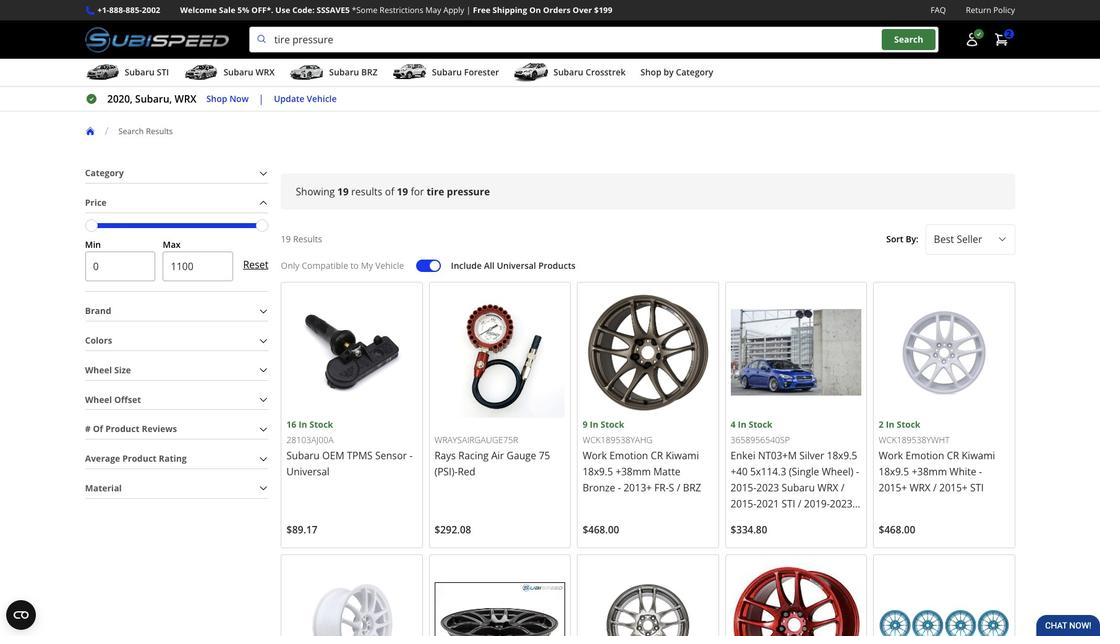 Task type: locate. For each thing, give the bounding box(es) containing it.
1 horizontal spatial work
[[879, 449, 903, 463]]

in right 16
[[299, 419, 307, 430]]

1 in from the left
[[299, 419, 307, 430]]

+1-
[[97, 4, 109, 15]]

0 horizontal spatial 19
[[281, 233, 291, 245]]

2 kiwami from the left
[[962, 449, 995, 463]]

home image
[[85, 126, 95, 136]]

0 horizontal spatial results
[[146, 125, 173, 136]]

forester left a subaru crosstrek thumbnail image
[[464, 66, 499, 78]]

universal right all at top left
[[497, 260, 536, 271]]

product down # of product reviews at the left
[[122, 453, 157, 465]]

0 horizontal spatial forester
[[464, 66, 499, 78]]

brz inside subaru brz 'dropdown button'
[[361, 66, 378, 78]]

1 vertical spatial forester
[[731, 513, 769, 527]]

universal down oem
[[287, 465, 330, 479]]

4 stock from the left
[[897, 419, 921, 430]]

work for work emotion cr kiwami 18x9.5 +38mm matte bronze - 2013+ fr-s / brz
[[583, 449, 607, 463]]

matte
[[654, 465, 681, 479]]

stock for subaru oem tpms sensor - universal
[[310, 419, 333, 430]]

2 work from the left
[[879, 449, 903, 463]]

sti up the subaru,
[[157, 66, 169, 78]]

18x9.5 inside 9 in stock wck189538yahg work emotion cr kiwami 18x9.5 +38mm matte bronze - 2013+ fr-s / brz
[[583, 465, 613, 479]]

2 inside the '2 in stock wck189538ywht work emotion cr kiwami 18x9.5 +38mm white - 2015+ wrx / 2015+ sti'
[[879, 419, 884, 430]]

subaru up "now"
[[224, 66, 253, 78]]

0 vertical spatial results
[[146, 125, 173, 136]]

$334.80
[[731, 523, 768, 537]]

sort by:
[[887, 233, 919, 245]]

average
[[85, 453, 120, 465]]

1 horizontal spatial emotion
[[906, 449, 945, 463]]

5%
[[238, 4, 249, 15]]

1 vertical spatial 2023
[[830, 497, 853, 511]]

by:
[[906, 233, 919, 245]]

2 button
[[988, 27, 1015, 52]]

1 horizontal spatial $468.00
[[879, 523, 916, 537]]

max
[[163, 239, 181, 250]]

2 for 2
[[1007, 28, 1012, 40]]

1 wheel from the top
[[85, 364, 112, 376]]

0 vertical spatial 2015-
[[731, 481, 757, 495]]

1 horizontal spatial 2
[[1007, 28, 1012, 40]]

18x9.5 down wck189538ywht
[[879, 465, 909, 479]]

work inside 9 in stock wck189538yahg work emotion cr kiwami 18x9.5 +38mm matte bronze - 2013+ fr-s / brz
[[583, 449, 607, 463]]

1 vertical spatial 2015-
[[731, 497, 757, 511]]

work emotion cr kiwami  candy apple red 18x9.5 +38 5x114.3 (single wheel) - 2015-2023 subaru wrx / 2015-2021 sti / 2019-2023 forester image
[[731, 560, 862, 636]]

of right results
[[385, 185, 394, 199]]

- left the 2013+
[[618, 481, 621, 495]]

1 horizontal spatial results
[[293, 233, 322, 245]]

18x9.5 inside the '2 in stock wck189538ywht work emotion cr kiwami 18x9.5 +38mm white - 2015+ wrx / 2015+ sti'
[[879, 465, 909, 479]]

0 horizontal spatial 2
[[879, 419, 884, 430]]

/ down wck189538ywht
[[933, 481, 937, 495]]

in inside 9 in stock wck189538yahg work emotion cr kiwami 18x9.5 +38mm matte bronze - 2013+ fr-s / brz
[[590, 419, 599, 430]]

sti inside 4 in stock 3658956540sp enkei nt03+m silver 18x9.5 +40 5x114.3 (single wheel) - 2015-2023 subaru wrx / 2015-2021 sti / 2019-2023 forester
[[782, 497, 796, 511]]

1 vertical spatial 2
[[879, 419, 884, 430]]

+38mm left white
[[912, 465, 947, 479]]

2 for 2 in stock wck189538ywht work emotion cr kiwami 18x9.5 +38mm white - 2015+ wrx / 2015+ sti
[[879, 419, 884, 430]]

2 in from the left
[[590, 419, 599, 430]]

0 vertical spatial universal
[[497, 260, 536, 271]]

2002
[[142, 4, 160, 15]]

in inside 4 in stock 3658956540sp enkei nt03+m silver 18x9.5 +40 5x114.3 (single wheel) - 2015-2023 subaru wrx / 2015-2021 sti / 2019-2023 forester
[[738, 419, 747, 430]]

shop left "now"
[[206, 93, 227, 104]]

stock inside the '2 in stock wck189538ywht work emotion cr kiwami 18x9.5 +38mm white - 2015+ wrx / 2015+ sti'
[[897, 419, 921, 430]]

work for work emotion cr kiwami 18x9.5 +38mm white - 2015+ wrx / 2015+ sti
[[879, 449, 903, 463]]

work down wck189538ywht
[[879, 449, 903, 463]]

stock for enkei nt03+m silver 18x9.5 +40 5x114.3 (single wheel) - 2015-2023 subaru wrx / 2015-2021 sti / 2019-2023 forester
[[749, 419, 773, 430]]

| left free
[[467, 4, 471, 15]]

select... image
[[997, 235, 1007, 245]]

wheel left the offset
[[85, 394, 112, 406]]

showing 19 results of 19 for tire pressure
[[296, 185, 490, 199]]

colors
[[85, 335, 112, 346]]

2 vertical spatial sti
[[782, 497, 796, 511]]

1 cr from the left
[[651, 449, 663, 463]]

bronze
[[583, 481, 615, 495]]

1 horizontal spatial shop
[[641, 66, 662, 78]]

product
[[105, 423, 140, 435], [122, 453, 157, 465]]

1 horizontal spatial forester
[[731, 513, 769, 527]]

18x9.5 up bronze
[[583, 465, 613, 479]]

subaru wrx
[[224, 66, 275, 78]]

work emotion cr kiwami matte black 18x9.5 +38 5x114.3 (single wheel) - 2015-2023 subaru wrx / 2015-2021 sti / 2019-2023 forester image
[[435, 560, 565, 636]]

- inside 16 in stock 28103aj00a subaru oem tpms sensor - universal
[[410, 449, 413, 463]]

0 vertical spatial search
[[894, 34, 924, 45]]

kiwami up matte
[[666, 449, 699, 463]]

3 stock from the left
[[749, 419, 773, 430]]

emotion
[[610, 449, 648, 463], [906, 449, 945, 463]]

2 horizontal spatial 19
[[397, 185, 408, 199]]

stock
[[310, 419, 333, 430], [601, 419, 625, 430], [749, 419, 773, 430], [897, 419, 921, 430]]

cr up white
[[947, 449, 959, 463]]

stock for work emotion cr kiwami 18x9.5 +38mm matte bronze - 2013+ fr-s / brz
[[601, 419, 625, 430]]

emotion down wck189538ywht
[[906, 449, 945, 463]]

search
[[894, 34, 924, 45], [118, 125, 144, 136]]

shipping
[[493, 4, 527, 15]]

1 horizontal spatial vehicle
[[375, 260, 404, 271]]

red
[[458, 465, 476, 479]]

0 horizontal spatial $468.00
[[583, 523, 619, 537]]

price button
[[85, 194, 269, 213]]

0 vertical spatial wheel
[[85, 364, 112, 376]]

0 vertical spatial vehicle
[[307, 93, 337, 104]]

subaru inside 4 in stock 3658956540sp enkei nt03+m silver 18x9.5 +40 5x114.3 (single wheel) - 2015-2023 subaru wrx / 2015-2021 sti / 2019-2023 forester
[[782, 481, 815, 495]]

sti
[[157, 66, 169, 78], [970, 481, 984, 495], [782, 497, 796, 511]]

sti inside dropdown button
[[157, 66, 169, 78]]

stock up 28103aj00a
[[310, 419, 333, 430]]

product down the offset
[[105, 423, 140, 435]]

vehicle right my
[[375, 260, 404, 271]]

3658956540sp
[[731, 434, 790, 446]]

subaru right the "a subaru brz thumbnail image"
[[329, 66, 359, 78]]

of inside dropdown button
[[93, 423, 103, 435]]

0 horizontal spatial cr
[[651, 449, 663, 463]]

stock for work emotion cr kiwami 18x9.5 +38mm white - 2015+ wrx / 2015+ sti
[[897, 419, 921, 430]]

0 vertical spatial 2023
[[757, 481, 779, 495]]

subaru brz button
[[290, 61, 378, 86]]

subaru inside 'dropdown button'
[[329, 66, 359, 78]]

0 vertical spatial shop
[[641, 66, 662, 78]]

+1-888-885-2002 link
[[97, 4, 160, 17]]

2023 down wheel)
[[830, 497, 853, 511]]

19 left results
[[337, 185, 349, 199]]

vehicle down subaru brz 'dropdown button'
[[307, 93, 337, 104]]

16
[[287, 419, 296, 430]]

+38mm
[[616, 465, 651, 479], [912, 465, 947, 479]]

0 vertical spatial 2
[[1007, 28, 1012, 40]]

stock up wck189538ywht
[[897, 419, 921, 430]]

2 2015- from the top
[[731, 497, 757, 511]]

0 horizontal spatial search
[[118, 125, 144, 136]]

$468.00 for -
[[583, 523, 619, 537]]

kiwami inside 9 in stock wck189538yahg work emotion cr kiwami 18x9.5 +38mm matte bronze - 2013+ fr-s / brz
[[666, 449, 699, 463]]

2 horizontal spatial sti
[[970, 481, 984, 495]]

1 horizontal spatial brz
[[683, 481, 701, 495]]

sort
[[887, 233, 904, 245]]

*some restrictions may apply | free shipping on orders over $199
[[352, 4, 613, 15]]

a subaru brz thumbnail image image
[[290, 63, 324, 82]]

2015+ down wck189538ywht
[[879, 481, 907, 495]]

/ inside 9 in stock wck189538yahg work emotion cr kiwami 18x9.5 +38mm matte bronze - 2013+ fr-s / brz
[[677, 481, 681, 495]]

stock inside 9 in stock wck189538yahg work emotion cr kiwami 18x9.5 +38mm matte bronze - 2013+ fr-s / brz
[[601, 419, 625, 430]]

results up compatible
[[293, 233, 322, 245]]

0 horizontal spatial shop
[[206, 93, 227, 104]]

- right sensor
[[410, 449, 413, 463]]

18x9.5 up wheel)
[[827, 449, 858, 463]]

code:
[[292, 4, 315, 15]]

in up wck189538ywht
[[886, 419, 895, 430]]

2 in stock wck189538ywht work emotion cr kiwami 18x9.5 +38mm white - 2015+ wrx / 2015+ sti
[[879, 419, 995, 495]]

work down wck189538yahg
[[583, 449, 607, 463]]

- right white
[[979, 465, 982, 479]]

kiwami for matte
[[666, 449, 699, 463]]

3 in from the left
[[738, 419, 747, 430]]

1 $468.00 from the left
[[583, 523, 619, 537]]

subaru down (single on the right bottom
[[782, 481, 815, 495]]

2 stock from the left
[[601, 419, 625, 430]]

shop left by
[[641, 66, 662, 78]]

wrx inside dropdown button
[[256, 66, 275, 78]]

0 horizontal spatial emotion
[[610, 449, 648, 463]]

1 horizontal spatial sti
[[782, 497, 796, 511]]

kiwami
[[666, 449, 699, 463], [962, 449, 995, 463]]

885-
[[126, 4, 142, 15]]

in inside the '2 in stock wck189538ywht work emotion cr kiwami 18x9.5 +38mm white - 2015+ wrx / 2015+ sti'
[[886, 419, 895, 430]]

wrx down wheel)
[[818, 481, 839, 495]]

0 horizontal spatial sti
[[157, 66, 169, 78]]

19 left "for"
[[397, 185, 408, 199]]

subaru down 28103aj00a
[[287, 449, 320, 463]]

2 +38mm from the left
[[912, 465, 947, 479]]

wheel offset
[[85, 394, 141, 406]]

+38mm inside 9 in stock wck189538yahg work emotion cr kiwami 18x9.5 +38mm matte bronze - 2013+ fr-s / brz
[[616, 465, 651, 479]]

19 up only
[[281, 233, 291, 245]]

0 horizontal spatial kiwami
[[666, 449, 699, 463]]

stock up 3658956540sp
[[749, 419, 773, 430]]

wrx inside the '2 in stock wck189538ywht work emotion cr kiwami 18x9.5 +38mm white - 2015+ wrx / 2015+ sti'
[[910, 481, 931, 495]]

by
[[664, 66, 674, 78]]

wrx down wck189538ywht
[[910, 481, 931, 495]]

0 vertical spatial sti
[[157, 66, 169, 78]]

white
[[950, 465, 977, 479]]

1 vertical spatial vehicle
[[375, 260, 404, 271]]

welcome
[[180, 4, 217, 15]]

1 vertical spatial product
[[122, 453, 157, 465]]

stock up wck189538yahg
[[601, 419, 625, 430]]

emotion for 2013+
[[610, 449, 648, 463]]

0 horizontal spatial brz
[[361, 66, 378, 78]]

wrx up update
[[256, 66, 275, 78]]

#
[[85, 423, 91, 435]]

wrx
[[256, 66, 275, 78], [175, 92, 196, 106], [818, 481, 839, 495], [910, 481, 931, 495]]

4
[[731, 419, 736, 430]]

emotion inside the '2 in stock wck189538ywht work emotion cr kiwami 18x9.5 +38mm white - 2015+ wrx / 2015+ sti'
[[906, 449, 945, 463]]

kiwami up white
[[962, 449, 995, 463]]

a subaru crosstrek thumbnail image image
[[514, 63, 549, 82]]

0 horizontal spatial 2015+
[[879, 481, 907, 495]]

2
[[1007, 28, 1012, 40], [879, 419, 884, 430]]

2020, subaru, wrx
[[107, 92, 196, 106]]

- inside 9 in stock wck189538yahg work emotion cr kiwami 18x9.5 +38mm matte bronze - 2013+ fr-s / brz
[[618, 481, 621, 495]]

wheel inside dropdown button
[[85, 394, 112, 406]]

over
[[573, 4, 592, 15]]

2013+
[[624, 481, 652, 495]]

1 stock from the left
[[310, 419, 333, 430]]

/ down wheel)
[[841, 481, 845, 495]]

+38mm for wrx
[[912, 465, 947, 479]]

subaru for subaru crosstrek
[[554, 66, 584, 78]]

1 emotion from the left
[[610, 449, 648, 463]]

subaru for subaru wrx
[[224, 66, 253, 78]]

reset button
[[243, 250, 269, 280]]

1 work from the left
[[583, 449, 607, 463]]

2015- up $334.80 on the right bottom of the page
[[731, 497, 757, 511]]

in right 4
[[738, 419, 747, 430]]

results
[[146, 125, 173, 136], [293, 233, 322, 245]]

1 horizontal spatial cr
[[947, 449, 959, 463]]

wheel left 'size'
[[85, 364, 112, 376]]

cr inside the '2 in stock wck189538ywht work emotion cr kiwami 18x9.5 +38mm white - 2015+ wrx / 2015+ sti'
[[947, 449, 959, 463]]

1 vertical spatial results
[[293, 233, 322, 245]]

/ right s
[[677, 481, 681, 495]]

in right 9
[[590, 419, 599, 430]]

0 vertical spatial brz
[[361, 66, 378, 78]]

4 in stock 3658956540sp enkei nt03+m silver 18x9.5 +40 5x114.3 (single wheel) - 2015-2023 subaru wrx / 2015-2021 sti / 2019-2023 forester
[[731, 419, 859, 527]]

1 vertical spatial sti
[[970, 481, 984, 495]]

+38mm up the 2013+
[[616, 465, 651, 479]]

$199
[[594, 4, 613, 15]]

shop now
[[206, 93, 249, 104]]

s
[[669, 481, 674, 495]]

$89.17
[[287, 523, 318, 537]]

return
[[966, 4, 992, 15]]

cr up matte
[[651, 449, 663, 463]]

2 inside button
[[1007, 28, 1012, 40]]

brz right s
[[683, 481, 701, 495]]

+38mm inside the '2 in stock wck189538ywht work emotion cr kiwami 18x9.5 +38mm white - 2015+ wrx / 2015+ sti'
[[912, 465, 947, 479]]

emotion down wck189538yahg
[[610, 449, 648, 463]]

2015+ down white
[[940, 481, 968, 495]]

+40
[[731, 465, 748, 479]]

emotion for wrx
[[906, 449, 945, 463]]

search input field
[[249, 27, 939, 53]]

2 wheel from the top
[[85, 394, 112, 406]]

1 vertical spatial of
[[93, 423, 103, 435]]

# of product reviews button
[[85, 420, 269, 439]]

1 horizontal spatial 18x9.5
[[827, 449, 858, 463]]

forester inside 4 in stock 3658956540sp enkei nt03+m silver 18x9.5 +40 5x114.3 (single wheel) - 2015-2023 subaru wrx / 2015-2021 sti / 2019-2023 forester
[[731, 513, 769, 527]]

2023 up 2021
[[757, 481, 779, 495]]

cr for white
[[947, 449, 959, 463]]

0 horizontal spatial +38mm
[[616, 465, 651, 479]]

2015- down +40
[[731, 481, 757, 495]]

0 horizontal spatial work
[[583, 449, 607, 463]]

1 2015- from the top
[[731, 481, 757, 495]]

forester
[[464, 66, 499, 78], [731, 513, 769, 527]]

1 horizontal spatial of
[[385, 185, 394, 199]]

results down the subaru,
[[146, 125, 173, 136]]

2015-
[[731, 481, 757, 495], [731, 497, 757, 511]]

$468.00
[[583, 523, 619, 537], [879, 523, 916, 537]]

only
[[281, 260, 300, 271]]

1 horizontal spatial 2015+
[[940, 481, 968, 495]]

1 horizontal spatial search
[[894, 34, 924, 45]]

forester down 2021
[[731, 513, 769, 527]]

/ inside the '2 in stock wck189538ywht work emotion cr kiwami 18x9.5 +38mm white - 2015+ wrx / 2015+ sti'
[[933, 481, 937, 495]]

4 in from the left
[[886, 419, 895, 430]]

2 $468.00 from the left
[[879, 523, 916, 537]]

+38mm for 2013+
[[616, 465, 651, 479]]

rays racing air gauge 75 (psi)-red image
[[435, 287, 565, 418]]

0 horizontal spatial of
[[93, 423, 103, 435]]

work emotion cr kiwami 18x8.5 +38mm white image
[[287, 560, 417, 636]]

sti down white
[[970, 481, 984, 495]]

2015+
[[879, 481, 907, 495], [940, 481, 968, 495]]

0 vertical spatial product
[[105, 423, 140, 435]]

wheel inside 'dropdown button'
[[85, 364, 112, 376]]

0 horizontal spatial |
[[259, 92, 264, 106]]

subaru crosstrek
[[554, 66, 626, 78]]

0 horizontal spatial universal
[[287, 465, 330, 479]]

subaru up 2020, subaru, wrx
[[125, 66, 155, 78]]

reset
[[243, 258, 269, 272]]

0 vertical spatial forester
[[464, 66, 499, 78]]

in inside 16 in stock 28103aj00a subaru oem tpms sensor - universal
[[299, 419, 307, 430]]

1 horizontal spatial +38mm
[[912, 465, 947, 479]]

reviews
[[142, 423, 177, 435]]

1 vertical spatial shop
[[206, 93, 227, 104]]

2 up wck189538ywht
[[879, 419, 884, 430]]

subispeed logo image
[[85, 27, 229, 53]]

sti right 2021
[[782, 497, 796, 511]]

emotion inside 9 in stock wck189538yahg work emotion cr kiwami 18x9.5 +38mm matte bronze - 2013+ fr-s / brz
[[610, 449, 648, 463]]

kiwami inside the '2 in stock wck189538ywht work emotion cr kiwami 18x9.5 +38mm white - 2015+ wrx / 2015+ sti'
[[962, 449, 995, 463]]

- right wheel)
[[856, 465, 859, 479]]

wrx down the a subaru wrx thumbnail image
[[175, 92, 196, 106]]

minimum slider
[[85, 219, 97, 232]]

2 cr from the left
[[947, 449, 959, 463]]

1 vertical spatial wheel
[[85, 394, 112, 406]]

1 horizontal spatial kiwami
[[962, 449, 995, 463]]

stock inside 4 in stock 3658956540sp enkei nt03+m silver 18x9.5 +40 5x114.3 (single wheel) - 2015-2023 subaru wrx / 2015-2021 sti / 2019-2023 forester
[[749, 419, 773, 430]]

0 vertical spatial |
[[467, 4, 471, 15]]

search for search
[[894, 34, 924, 45]]

tire
[[427, 185, 444, 199]]

work emotion cr kiwami 18x9.5 +38mm white - 2015+ wrx / 2015+ sti image
[[879, 287, 1010, 418]]

0 horizontal spatial vehicle
[[307, 93, 337, 104]]

2 emotion from the left
[[906, 449, 945, 463]]

work inside the '2 in stock wck189538ywht work emotion cr kiwami 18x9.5 +38mm white - 2015+ wrx / 2015+ sti'
[[879, 449, 903, 463]]

sti inside the '2 in stock wck189538ywht work emotion cr kiwami 18x9.5 +38mm white - 2015+ wrx / 2015+ sti'
[[970, 481, 984, 495]]

cr inside 9 in stock wck189538yahg work emotion cr kiwami 18x9.5 +38mm matte bronze - 2013+ fr-s / brz
[[651, 449, 663, 463]]

1 vertical spatial search
[[118, 125, 144, 136]]

universal inside 16 in stock 28103aj00a subaru oem tpms sensor - universal
[[287, 465, 330, 479]]

| right "now"
[[259, 92, 264, 106]]

rating
[[159, 453, 187, 465]]

brz inside 9 in stock wck189538yahg work emotion cr kiwami 18x9.5 +38mm matte bronze - 2013+ fr-s / brz
[[683, 481, 701, 495]]

1 kiwami from the left
[[666, 449, 699, 463]]

2 down policy
[[1007, 28, 1012, 40]]

2 horizontal spatial 18x9.5
[[879, 465, 909, 479]]

welcome sale 5% off*. use code: sssave5
[[180, 4, 350, 15]]

of right #
[[93, 423, 103, 435]]

1 vertical spatial universal
[[287, 465, 330, 479]]

1 vertical spatial brz
[[683, 481, 701, 495]]

material
[[85, 482, 122, 494]]

wheel offset button
[[85, 391, 269, 410]]

1 +38mm from the left
[[616, 465, 651, 479]]

subaru left crosstrek
[[554, 66, 584, 78]]

1 horizontal spatial 2023
[[830, 497, 853, 511]]

category
[[676, 66, 714, 78]]

search inside button
[[894, 34, 924, 45]]

brz left a subaru forester thumbnail image
[[361, 66, 378, 78]]

use
[[275, 4, 290, 15]]

0 horizontal spatial 2023
[[757, 481, 779, 495]]

0 horizontal spatial 18x9.5
[[583, 465, 613, 479]]

shop inside dropdown button
[[641, 66, 662, 78]]

/ left 2019-
[[798, 497, 802, 511]]

subaru right a subaru forester thumbnail image
[[432, 66, 462, 78]]

shop by category button
[[641, 61, 714, 86]]

stock inside 16 in stock 28103aj00a subaru oem tpms sensor - universal
[[310, 419, 333, 430]]



Task type: vqa. For each thing, say whether or not it's contained in the screenshot.
Return
yes



Task type: describe. For each thing, give the bounding box(es) containing it.
+1-888-885-2002
[[97, 4, 160, 15]]

Max text field
[[163, 252, 233, 282]]

# of product reviews
[[85, 423, 177, 435]]

all
[[484, 260, 495, 271]]

subaru for subaru sti
[[125, 66, 155, 78]]

0 vertical spatial of
[[385, 185, 394, 199]]

wheel for wheel offset
[[85, 394, 112, 406]]

faq
[[931, 4, 946, 15]]

18x9.5 for work emotion cr kiwami 18x9.5 +38mm matte bronze - 2013+ fr-s / brz
[[583, 465, 613, 479]]

only compatible to my vehicle
[[281, 260, 404, 271]]

faq link
[[931, 4, 946, 17]]

air
[[491, 449, 504, 463]]

rays racing air gauge 75 (psi)-red
[[435, 449, 550, 479]]

18x9.5 inside 4 in stock 3658956540sp enkei nt03+m silver 18x9.5 +40 5x114.3 (single wheel) - 2015-2023 subaru wrx / 2015-2021 sti / 2019-2023 forester
[[827, 449, 858, 463]]

subaru for subaru brz
[[329, 66, 359, 78]]

sssave5
[[317, 4, 350, 15]]

vehicle inside button
[[307, 93, 337, 104]]

in for work emotion cr kiwami 18x9.5 +38mm matte bronze - 2013+ fr-s / brz
[[590, 419, 599, 430]]

search results
[[118, 125, 173, 136]]

enkei nt03+m silver 18x9.5 +40 5x114.3 (single wheel) - 2015-2023 subaru wrx / 2015-2021 sti / 2019-2023 forester image
[[731, 287, 862, 418]]

include all universal products
[[451, 260, 576, 271]]

2019-
[[804, 497, 830, 511]]

subaru brz
[[329, 66, 378, 78]]

oem
[[322, 449, 344, 463]]

19 results
[[281, 233, 322, 245]]

$468.00 for 2015+
[[879, 523, 916, 537]]

nt03+m
[[758, 449, 797, 463]]

material button
[[85, 479, 269, 498]]

in for subaru oem tpms sensor - universal
[[299, 419, 307, 430]]

16 in stock 28103aj00a subaru oem tpms sensor - universal
[[287, 419, 413, 479]]

category button
[[85, 164, 269, 183]]

888-
[[109, 4, 126, 15]]

a subaru sti thumbnail image image
[[85, 63, 120, 82]]

cr for matte
[[651, 449, 663, 463]]

results for search results
[[146, 125, 173, 136]]

enkei
[[731, 449, 756, 463]]

wheel size button
[[85, 361, 269, 380]]

search results link
[[118, 125, 183, 136]]

search for search results
[[118, 125, 144, 136]]

size
[[114, 364, 131, 376]]

update vehicle button
[[274, 92, 337, 106]]

products
[[539, 260, 576, 271]]

2021
[[757, 497, 779, 511]]

to
[[350, 260, 359, 271]]

9
[[583, 419, 588, 430]]

tpms
[[347, 449, 373, 463]]

work emotion cr kiwami 18x8.5 +38mm gt silver image
[[583, 560, 714, 636]]

free
[[473, 4, 491, 15]]

18x9.5 for work emotion cr kiwami 18x9.5 +38mm white - 2015+ wrx / 2015+ sti
[[879, 465, 909, 479]]

orders
[[543, 4, 571, 15]]

kiwami for white
[[962, 449, 995, 463]]

now
[[230, 93, 249, 104]]

average product rating
[[85, 453, 187, 465]]

offset
[[114, 394, 141, 406]]

return policy
[[966, 4, 1015, 15]]

sale
[[219, 4, 235, 15]]

9 in stock wck189538yahg work emotion cr kiwami 18x9.5 +38mm matte bronze - 2013+ fr-s / brz
[[583, 419, 701, 495]]

enkei nt03+m emerald blue 18x9.5 +40 5x114.3 (single wheel)  - 2015-2023 subaru wrx / 2015-2021 sti / 2019-2023 forester image
[[879, 560, 1010, 636]]

shop now link
[[206, 92, 249, 106]]

1 2015+ from the left
[[879, 481, 907, 495]]

Min text field
[[85, 252, 155, 282]]

gauge
[[507, 449, 536, 463]]

subaru forester button
[[392, 61, 499, 86]]

crosstrek
[[586, 66, 626, 78]]

- inside 4 in stock 3658956540sp enkei nt03+m silver 18x9.5 +40 5x114.3 (single wheel) - 2015-2023 subaru wrx / 2015-2021 sti / 2019-2023 forester
[[856, 465, 859, 479]]

wheel size
[[85, 364, 131, 376]]

maximum slider
[[256, 219, 269, 232]]

1 horizontal spatial universal
[[497, 260, 536, 271]]

/ right home icon
[[105, 124, 108, 138]]

a subaru forester thumbnail image image
[[392, 63, 427, 82]]

update
[[274, 93, 305, 104]]

category
[[85, 167, 124, 179]]

brand
[[85, 305, 111, 317]]

return policy link
[[966, 4, 1015, 17]]

a subaru wrx thumbnail image image
[[184, 63, 219, 82]]

button image
[[965, 32, 979, 47]]

subaru sti
[[125, 66, 169, 78]]

min
[[85, 239, 101, 250]]

sensor
[[375, 449, 407, 463]]

for
[[411, 185, 424, 199]]

shop for shop by category
[[641, 66, 662, 78]]

1 vertical spatial |
[[259, 92, 264, 106]]

silver
[[800, 449, 825, 463]]

wheel)
[[822, 465, 854, 479]]

subaru oem tpms sensor - universal image
[[287, 287, 417, 418]]

open widget image
[[6, 601, 36, 630]]

75
[[539, 449, 550, 463]]

rays
[[435, 449, 456, 463]]

forester inside subaru forester dropdown button
[[464, 66, 499, 78]]

28103aj00a
[[287, 434, 334, 446]]

wheel for wheel size
[[85, 364, 112, 376]]

search button
[[882, 29, 936, 50]]

1 horizontal spatial 19
[[337, 185, 349, 199]]

(psi)-
[[435, 465, 458, 479]]

my
[[361, 260, 373, 271]]

shop by category
[[641, 66, 714, 78]]

off*.
[[251, 4, 273, 15]]

work emotion cr kiwami 18x9.5 +38mm matte bronze - 2013+ fr-s / brz image
[[583, 287, 714, 418]]

*some
[[352, 4, 378, 15]]

shop for shop now
[[206, 93, 227, 104]]

$292.08
[[435, 523, 471, 537]]

restrictions
[[380, 4, 424, 15]]

wck189538ywht
[[879, 434, 950, 446]]

Select... button
[[926, 225, 1015, 255]]

results for 19 results
[[293, 233, 322, 245]]

compatible
[[302, 260, 348, 271]]

wrx inside 4 in stock 3658956540sp enkei nt03+m silver 18x9.5 +40 5x114.3 (single wheel) - 2015-2023 subaru wrx / 2015-2021 sti / 2019-2023 forester
[[818, 481, 839, 495]]

pressure
[[447, 185, 490, 199]]

in for work emotion cr kiwami 18x9.5 +38mm white - 2015+ wrx / 2015+ sti
[[886, 419, 895, 430]]

1 horizontal spatial |
[[467, 4, 471, 15]]

subaru inside 16 in stock 28103aj00a subaru oem tpms sensor - universal
[[287, 449, 320, 463]]

include
[[451, 260, 482, 271]]

- inside the '2 in stock wck189538ywht work emotion cr kiwami 18x9.5 +38mm white - 2015+ wrx / 2015+ sti'
[[979, 465, 982, 479]]

fr-
[[655, 481, 669, 495]]

update vehicle
[[274, 93, 337, 104]]

subaru for subaru forester
[[432, 66, 462, 78]]

(single
[[789, 465, 819, 479]]

2 2015+ from the left
[[940, 481, 968, 495]]

in for enkei nt03+m silver 18x9.5 +40 5x114.3 (single wheel) - 2015-2023 subaru wrx / 2015-2021 sti / 2019-2023 forester
[[738, 419, 747, 430]]

may
[[426, 4, 441, 15]]

wck189538yahg
[[583, 434, 653, 446]]



